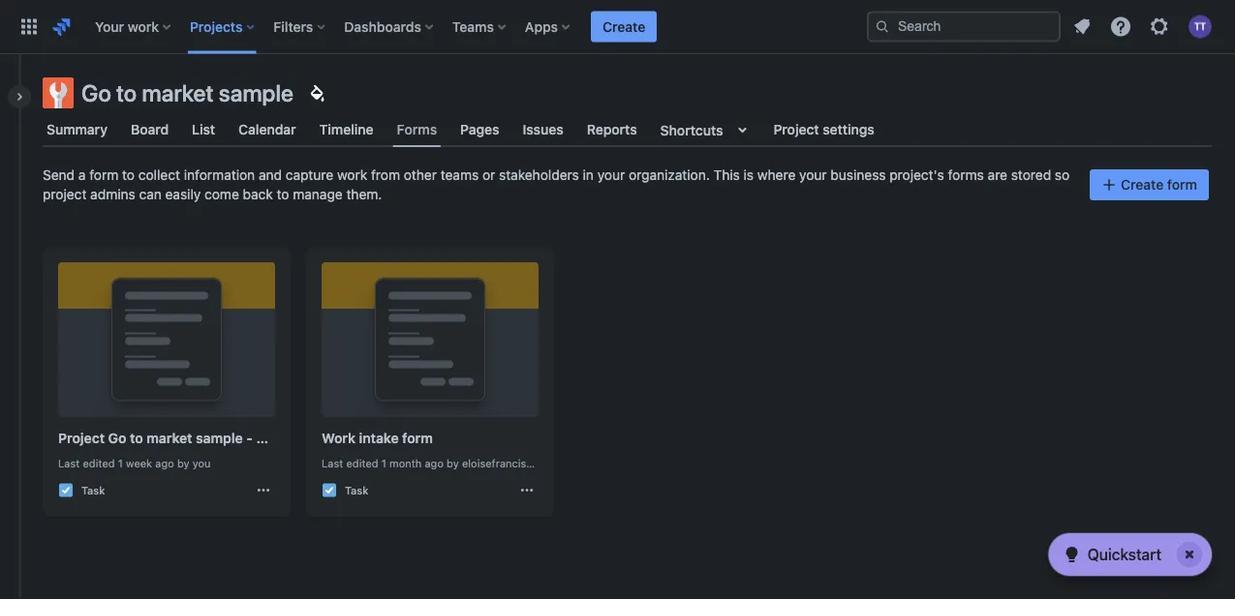 Task type: describe. For each thing, give the bounding box(es) containing it.
notifications image
[[1071, 15, 1094, 38]]

calendar link
[[235, 112, 300, 147]]

you
[[193, 457, 211, 470]]

1 horizontal spatial task
[[256, 431, 286, 447]]

month
[[390, 457, 422, 470]]

filters
[[274, 18, 313, 34]]

1 vertical spatial go
[[108, 431, 126, 447]]

them.
[[346, 187, 382, 203]]

come
[[205, 187, 239, 203]]

pages
[[461, 122, 500, 138]]

forms
[[397, 121, 437, 137]]

project settings
[[774, 122, 875, 138]]

form inside "button"
[[1168, 177, 1198, 193]]

send
[[43, 167, 75, 183]]

filters button
[[268, 11, 333, 42]]

other
[[404, 167, 437, 183]]

project settings link
[[770, 112, 879, 147]]

-
[[246, 431, 253, 447]]

dismiss quickstart image
[[1175, 540, 1206, 571]]

project for project go to market sample - task form
[[58, 431, 105, 447]]

projects button
[[184, 11, 262, 42]]

create for create form
[[1121, 177, 1164, 193]]

information
[[184, 167, 255, 183]]

a
[[78, 167, 86, 183]]

form
[[290, 431, 324, 447]]

easily
[[165, 187, 201, 203]]

issues link
[[519, 112, 568, 147]]

shortcuts button
[[657, 112, 758, 147]]

capture
[[286, 167, 334, 183]]

send a form to collect information and capture work from other teams or stakeholders in your organization. this is where your business project's forms are stored so project admins can easily come back to manage them.
[[43, 167, 1070, 203]]

and
[[259, 167, 282, 183]]

set background color image
[[305, 81, 328, 105]]

last for project go to market sample - task form
[[58, 457, 80, 470]]

back
[[243, 187, 273, 203]]

banner containing your work
[[0, 0, 1236, 54]]

ago for to
[[155, 457, 174, 470]]

your profile and settings image
[[1189, 15, 1212, 38]]

apps
[[525, 18, 558, 34]]

business
[[831, 167, 886, 183]]

work intake form
[[322, 431, 433, 447]]

your work
[[95, 18, 159, 34]]

issues
[[523, 122, 564, 138]]

so
[[1055, 167, 1070, 183]]

project go to market sample - task form
[[58, 431, 324, 447]]

project for project settings
[[774, 122, 819, 138]]

reports
[[587, 122, 637, 138]]

Search field
[[867, 11, 1061, 42]]

teams
[[452, 18, 494, 34]]

apps button
[[519, 11, 578, 42]]

eloisefrancis23
[[462, 457, 540, 470]]

week
[[126, 457, 152, 470]]

go to market sample
[[81, 79, 294, 107]]

stored
[[1012, 167, 1052, 183]]

is
[[744, 167, 754, 183]]

sidebar navigation image
[[0, 78, 43, 116]]

collect
[[138, 167, 180, 183]]

last edited 1 month ago by eloisefrancis23
[[322, 457, 540, 470]]

your
[[95, 18, 124, 34]]

calendar
[[239, 122, 296, 138]]

to down and
[[277, 187, 289, 203]]

settings
[[823, 122, 875, 138]]

search image
[[875, 19, 891, 34]]

last for work intake form
[[322, 457, 343, 470]]



Task type: locate. For each thing, give the bounding box(es) containing it.
0 horizontal spatial by
[[177, 457, 190, 470]]

intake
[[359, 431, 399, 447]]

list link
[[188, 112, 219, 147]]

create right the apps popup button
[[603, 18, 646, 34]]

0 horizontal spatial create
[[603, 18, 646, 34]]

jira image
[[50, 15, 74, 38], [50, 15, 74, 38]]

form actions image
[[256, 483, 271, 499]]

last edited 1 week ago by you
[[58, 457, 211, 470]]

or
[[483, 167, 496, 183]]

to up board
[[116, 79, 137, 107]]

1 horizontal spatial edited
[[346, 457, 378, 470]]

work inside 'send a form to collect information and capture work from other teams or stakeholders in your organization. this is where your business project's forms are stored so project admins can easily come back to manage them.'
[[337, 167, 367, 183]]

edited for project
[[83, 457, 115, 470]]

from
[[371, 167, 400, 183]]

project's
[[890, 167, 945, 183]]

shortcuts
[[661, 122, 723, 138]]

teams
[[441, 167, 479, 183]]

your right in
[[598, 167, 625, 183]]

1 horizontal spatial create
[[1121, 177, 1164, 193]]

by for form
[[447, 457, 459, 470]]

are
[[988, 167, 1008, 183]]

1 vertical spatial market
[[147, 431, 192, 447]]

project inside project settings link
[[774, 122, 819, 138]]

board
[[131, 122, 169, 138]]

your right where
[[800, 167, 827, 183]]

settings image
[[1148, 15, 1172, 38]]

timeline
[[319, 122, 374, 138]]

last down work at the left bottom of page
[[322, 457, 343, 470]]

primary element
[[12, 0, 867, 54]]

2 ago from the left
[[425, 457, 444, 470]]

dashboards button
[[339, 11, 441, 42]]

work inside dropdown button
[[128, 18, 159, 34]]

board link
[[127, 112, 173, 147]]

form inside 'send a form to collect information and capture work from other teams or stakeholders in your organization. this is where your business project's forms are stored so project admins can easily come back to manage them.'
[[89, 167, 119, 183]]

projects
[[190, 18, 243, 34]]

form actions image
[[519, 483, 535, 499]]

reports link
[[583, 112, 641, 147]]

project
[[43, 187, 87, 203]]

quickstart
[[1088, 546, 1162, 565]]

2 horizontal spatial task
[[345, 484, 369, 497]]

go
[[81, 79, 111, 107], [108, 431, 126, 447]]

organization.
[[629, 167, 710, 183]]

by
[[177, 457, 190, 470], [447, 457, 459, 470]]

teams button
[[447, 11, 514, 42]]

create form button
[[1090, 170, 1209, 201]]

1 horizontal spatial by
[[447, 457, 459, 470]]

1 vertical spatial create
[[1121, 177, 1164, 193]]

edited
[[83, 457, 115, 470], [346, 457, 378, 470]]

task for work intake form
[[345, 484, 369, 497]]

1 1 from the left
[[118, 457, 123, 470]]

summary
[[47, 122, 108, 138]]

appswitcher icon image
[[17, 15, 41, 38]]

create right so
[[1121, 177, 1164, 193]]

1 ago from the left
[[155, 457, 174, 470]]

0 vertical spatial project
[[774, 122, 819, 138]]

1 vertical spatial work
[[337, 167, 367, 183]]

0 horizontal spatial last
[[58, 457, 80, 470]]

project up where
[[774, 122, 819, 138]]

where
[[758, 167, 796, 183]]

task for project go to market sample - task form
[[81, 484, 105, 497]]

dashboards
[[344, 18, 421, 34]]

1 horizontal spatial ago
[[425, 457, 444, 470]]

0 vertical spatial create
[[603, 18, 646, 34]]

1 vertical spatial sample
[[196, 431, 243, 447]]

stakeholders
[[499, 167, 579, 183]]

project up last edited 1 week ago by you
[[58, 431, 105, 447]]

by for to
[[177, 457, 190, 470]]

0 horizontal spatial form
[[89, 167, 119, 183]]

1 by from the left
[[177, 457, 190, 470]]

in
[[583, 167, 594, 183]]

ago right week
[[155, 457, 174, 470]]

1 vertical spatial project
[[58, 431, 105, 447]]

edited left week
[[83, 457, 115, 470]]

create inside "button"
[[1121, 177, 1164, 193]]

2 by from the left
[[447, 457, 459, 470]]

0 vertical spatial go
[[81, 79, 111, 107]]

create button
[[591, 11, 657, 42]]

tab list containing forms
[[31, 112, 1224, 147]]

by right month
[[447, 457, 459, 470]]

by left you
[[177, 457, 190, 470]]

market
[[142, 79, 214, 107], [147, 431, 192, 447]]

market up list
[[142, 79, 214, 107]]

task down work at the left bottom of page
[[345, 484, 369, 497]]

create inside button
[[603, 18, 646, 34]]

1 horizontal spatial last
[[322, 457, 343, 470]]

to
[[116, 79, 137, 107], [122, 167, 135, 183], [277, 187, 289, 203], [130, 431, 143, 447]]

pages link
[[457, 112, 504, 147]]

create form
[[1121, 177, 1198, 193]]

check image
[[1061, 544, 1084, 567]]

go up last edited 1 week ago by you
[[108, 431, 126, 447]]

2 last from the left
[[322, 457, 343, 470]]

tab list
[[31, 112, 1224, 147]]

create
[[603, 18, 646, 34], [1121, 177, 1164, 193]]

quickstart button
[[1049, 534, 1212, 577]]

task right -
[[256, 431, 286, 447]]

this
[[714, 167, 740, 183]]

0 vertical spatial market
[[142, 79, 214, 107]]

ago for form
[[425, 457, 444, 470]]

to up 'admins'
[[122, 167, 135, 183]]

1 your from the left
[[598, 167, 625, 183]]

1 edited from the left
[[83, 457, 115, 470]]

0 horizontal spatial work
[[128, 18, 159, 34]]

admins
[[90, 187, 135, 203]]

1 left month
[[382, 457, 387, 470]]

timeline link
[[316, 112, 378, 147]]

summary link
[[43, 112, 111, 147]]

1 for go
[[118, 457, 123, 470]]

work up them.
[[337, 167, 367, 183]]

work
[[322, 431, 356, 447]]

0 horizontal spatial project
[[58, 431, 105, 447]]

1 horizontal spatial 1
[[382, 457, 387, 470]]

can
[[139, 187, 162, 203]]

project
[[774, 122, 819, 138], [58, 431, 105, 447]]

sample left -
[[196, 431, 243, 447]]

create for create
[[603, 18, 646, 34]]

forms
[[948, 167, 984, 183]]

0 vertical spatial work
[[128, 18, 159, 34]]

0 horizontal spatial 1
[[118, 457, 123, 470]]

edited for work
[[346, 457, 378, 470]]

0 horizontal spatial edited
[[83, 457, 115, 470]]

help image
[[1110, 15, 1133, 38]]

edited down work intake form
[[346, 457, 378, 470]]

ago right month
[[425, 457, 444, 470]]

2 your from the left
[[800, 167, 827, 183]]

2 edited from the left
[[346, 457, 378, 470]]

0 horizontal spatial your
[[598, 167, 625, 183]]

sample
[[219, 79, 294, 107], [196, 431, 243, 447]]

work right your
[[128, 18, 159, 34]]

work
[[128, 18, 159, 34], [337, 167, 367, 183]]

form for work intake form
[[402, 431, 433, 447]]

1 last from the left
[[58, 457, 80, 470]]

1 horizontal spatial your
[[800, 167, 827, 183]]

task
[[256, 431, 286, 447], [81, 484, 105, 497], [345, 484, 369, 497]]

0 vertical spatial sample
[[219, 79, 294, 107]]

to up last edited 1 week ago by you
[[130, 431, 143, 447]]

1
[[118, 457, 123, 470], [382, 457, 387, 470]]

1 horizontal spatial project
[[774, 122, 819, 138]]

2 1 from the left
[[382, 457, 387, 470]]

1 horizontal spatial work
[[337, 167, 367, 183]]

banner
[[0, 0, 1236, 54]]

last left week
[[58, 457, 80, 470]]

1 left week
[[118, 457, 123, 470]]

last
[[58, 457, 80, 470], [322, 457, 343, 470]]

go up summary
[[81, 79, 111, 107]]

form
[[89, 167, 119, 183], [1168, 177, 1198, 193], [402, 431, 433, 447]]

2 horizontal spatial form
[[1168, 177, 1198, 193]]

sample up calendar
[[219, 79, 294, 107]]

0 horizontal spatial ago
[[155, 457, 174, 470]]

task down last edited 1 week ago by you
[[81, 484, 105, 497]]

your work button
[[89, 11, 178, 42]]

0 horizontal spatial task
[[81, 484, 105, 497]]

ago
[[155, 457, 174, 470], [425, 457, 444, 470]]

market up week
[[147, 431, 192, 447]]

form for send a form to collect information and capture work from other teams or stakeholders in your organization. this is where your business project's forms are stored so project admins can easily come back to manage them.
[[89, 167, 119, 183]]

1 horizontal spatial form
[[402, 431, 433, 447]]

manage
[[293, 187, 343, 203]]

list
[[192, 122, 215, 138]]

1 for intake
[[382, 457, 387, 470]]

your
[[598, 167, 625, 183], [800, 167, 827, 183]]



Task type: vqa. For each thing, say whether or not it's contained in the screenshot.
1's GTMS-
no



